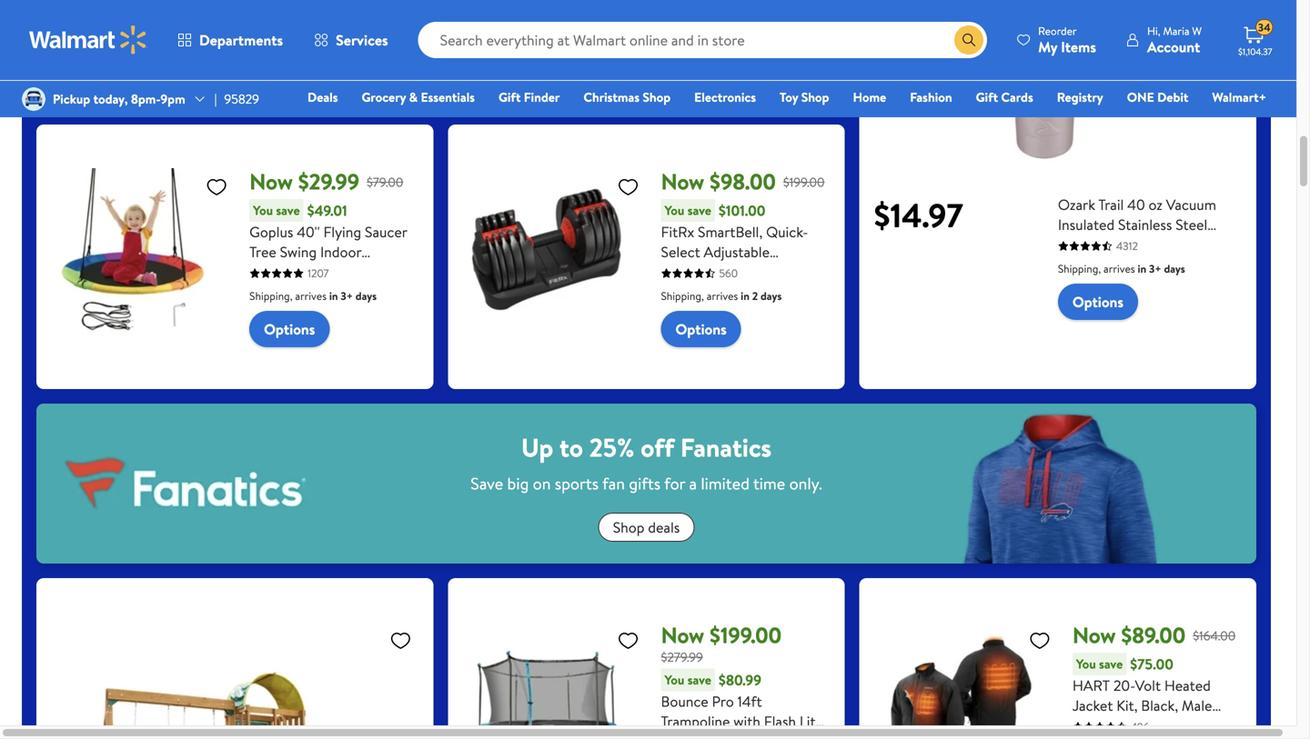 Task type: describe. For each thing, give the bounding box(es) containing it.
today,
[[93, 90, 128, 108]]

services button
[[298, 18, 404, 62]]

shipping, up 'add to cart' image
[[661, 9, 704, 25]]

shipping, down the tumbler on the right of page
[[1058, 261, 1101, 277]]

34
[[1258, 20, 1271, 35]]

ozark
[[1058, 195, 1095, 215]]

gold
[[1146, 235, 1176, 255]]

tree
[[249, 242, 276, 262]]

reorder
[[1038, 23, 1077, 39]]

adjustable
[[704, 242, 770, 262]]

shipping, arrives in 3+ days up deals
[[249, 25, 377, 41]]

40
[[1127, 195, 1145, 215]]

only.
[[789, 473, 822, 495]]

smartbell,
[[698, 222, 763, 242]]

save inside now $199.00 $279.99 you save $80.99 bounce pro 14ft trampoline with flash lite zone
[[688, 671, 711, 689]]

kit,
[[1116, 696, 1138, 716]]

0 horizontal spatial swing
[[280, 242, 317, 262]]

gift cards
[[976, 88, 1033, 106]]

shipping, down outdoor
[[249, 288, 292, 304]]

4312
[[1116, 238, 1138, 254]]

gift finder
[[498, 88, 560, 106]]

hi,
[[1147, 23, 1160, 39]]

you save $49.01 goplus 40'' flying saucer tree swing indoor outdoor play set swing for kids colorful
[[249, 201, 407, 302]]

days down 'gold'
[[1164, 261, 1185, 277]]

25%
[[589, 430, 634, 465]]

&
[[409, 88, 418, 106]]

weight,
[[661, 282, 709, 302]]

lite
[[800, 712, 823, 732]]

quick-
[[766, 222, 808, 242]]

52.5
[[742, 262, 769, 282]]

shop for christmas shop
[[643, 88, 671, 106]]

now for $29.99
[[249, 167, 293, 197]]

add to favorites list, hart 20-volt heated jacket kit, black, male medium, (1) 1.5ah lithium-ion battery image
[[1029, 630, 1051, 652]]

for inside the you save $49.01 goplus 40'' flying saucer tree swing indoor outdoor play set swing for kids colorful
[[249, 282, 268, 302]]

add to favorites list, bounce pro 14ft trampoline with flash lite zone image
[[617, 630, 639, 652]]

registry link
[[1049, 87, 1111, 107]]

fanatics
[[680, 430, 772, 465]]

40''
[[297, 222, 320, 242]]

electronics link
[[686, 87, 764, 107]]

gift finder link
[[490, 87, 568, 107]]

shipping, arrives in 3+ days down 1207
[[249, 288, 377, 304]]

search icon image
[[962, 33, 976, 47]]

one debit
[[1127, 88, 1188, 106]]

you save $101.00 fitrx smartbell, quick- select adjustable dumbbell, 5-52.5 lbs. weight, black, single
[[661, 201, 808, 302]]

shipping, arrives in 3+ days up the add
[[661, 9, 788, 25]]

flying
[[323, 222, 361, 242]]

dumbbell,
[[661, 262, 725, 282]]

colorful
[[301, 282, 350, 302]]

now $89.00 $164.00
[[1072, 621, 1236, 651]]

registry
[[1057, 88, 1103, 106]]

save for goplus
[[276, 202, 300, 219]]

indoor
[[320, 242, 361, 262]]

now $98.00 $199.00
[[661, 167, 825, 197]]

$1,104.37
[[1238, 45, 1272, 58]]

a
[[689, 473, 697, 495]]

days down set
[[356, 288, 377, 304]]

trail
[[1098, 195, 1124, 215]]

cards
[[1001, 88, 1033, 106]]

w
[[1192, 23, 1202, 39]]

you for goplus
[[253, 202, 273, 219]]

oz
[[1149, 195, 1163, 215]]

| 95829
[[214, 90, 259, 108]]

add to favorites list, kidkraft ainsley wooden outdoor swing set with slide and rock wall image
[[390, 630, 412, 652]]

arrives down 4312
[[1104, 261, 1135, 277]]

save for fitrx
[[688, 202, 711, 219]]

christmas shop
[[583, 88, 671, 106]]

arrives down the 560
[[707, 288, 738, 304]]

shipping, arrives in 2 days
[[661, 288, 782, 304]]

fashion link
[[902, 87, 960, 107]]

$29.99
[[298, 167, 359, 197]]

to
[[559, 430, 583, 465]]

select
[[661, 242, 700, 262]]

vacuum
[[1166, 195, 1216, 215]]

toy shop link
[[771, 87, 837, 107]]

debit
[[1157, 88, 1188, 106]]

medium,
[[1072, 716, 1127, 736]]

$199.00 inside now $199.00 $279.99 you save $80.99 bounce pro 14ft trampoline with flash lite zone
[[710, 621, 782, 651]]

Search search field
[[418, 22, 987, 58]]

shipping, up 95829
[[249, 25, 292, 41]]

$98.00
[[710, 167, 776, 197]]

gifts
[[629, 473, 661, 495]]

rose
[[1112, 235, 1142, 255]]

gift for gift finder
[[498, 88, 521, 106]]

$101.00
[[719, 201, 765, 221]]

$14.97
[[874, 192, 963, 238]]

now $199.00 $279.99 you save $80.99 bounce pro 14ft trampoline with flash lite zone
[[661, 621, 823, 740]]

toy
[[780, 88, 798, 106]]

now $29.99 $79.00
[[249, 167, 403, 197]]

trampoline
[[661, 712, 730, 732]]

8pm-
[[131, 90, 160, 108]]

$80.99
[[719, 671, 761, 691]]



Task type: vqa. For each thing, say whether or not it's contained in the screenshot.
items?
no



Task type: locate. For each thing, give the bounding box(es) containing it.
bounce
[[661, 692, 708, 712]]

swing up 1207
[[280, 242, 317, 262]]

swing right set
[[361, 262, 398, 282]]

20-
[[1113, 676, 1135, 696]]

shop for toy shop
[[801, 88, 829, 106]]

2 horizontal spatial options link
[[1058, 284, 1138, 320]]

in
[[741, 9, 749, 25], [329, 25, 338, 41], [1138, 261, 1146, 277], [329, 288, 338, 304], [741, 288, 749, 304]]

arrives up the add
[[707, 9, 738, 25]]

you for hart
[[1076, 656, 1096, 673]]

one
[[1127, 88, 1154, 106]]

shop right toy
[[801, 88, 829, 106]]

you up hart
[[1076, 656, 1096, 673]]

0 horizontal spatial options link
[[249, 311, 330, 348]]

fashion
[[910, 88, 952, 106]]

now right the add to favorites list, bounce pro 14ft trampoline with flash lite zone image
[[661, 621, 704, 651]]

$49.01
[[307, 201, 347, 221]]

$199.00 up quick- on the right top of the page
[[783, 173, 825, 191]]

 image
[[22, 87, 45, 111]]

zone
[[661, 732, 692, 740]]

pro
[[712, 692, 734, 712]]

1207
[[308, 266, 329, 281]]

electronics
[[694, 88, 756, 106]]

swing
[[280, 242, 317, 262], [361, 262, 398, 282]]

|
[[214, 90, 217, 108]]

up to 25% off fanatics save big on sports fan gifts for a limited time only.
[[471, 430, 822, 495]]

black, inside you save $101.00 fitrx smartbell, quick- select adjustable dumbbell, 5-52.5 lbs. weight, black, single
[[713, 282, 750, 302]]

christmas shop link
[[575, 87, 679, 107]]

95829
[[224, 90, 259, 108]]

$89.00
[[1121, 621, 1186, 651]]

0 horizontal spatial black,
[[713, 282, 750, 302]]

you inside the you save $49.01 goplus 40'' flying saucer tree swing indoor outdoor play set swing for kids colorful
[[253, 202, 273, 219]]

you up goplus
[[253, 202, 273, 219]]

options link down kids in the left of the page
[[249, 311, 330, 348]]

on
[[533, 473, 551, 495]]

arrives down 1207
[[295, 288, 327, 304]]

set
[[337, 262, 358, 282]]

deals
[[308, 88, 338, 106]]

now for $98.00
[[661, 167, 704, 197]]

gift
[[498, 88, 521, 106], [976, 88, 998, 106]]

flash
[[764, 712, 796, 732]]

1 gift from the left
[[498, 88, 521, 106]]

1 vertical spatial $199.00
[[710, 621, 782, 651]]

0 vertical spatial black,
[[713, 282, 750, 302]]

now
[[249, 167, 293, 197], [661, 167, 704, 197], [661, 621, 704, 651], [1072, 621, 1116, 651]]

grocery
[[362, 88, 406, 106]]

single
[[753, 282, 791, 302]]

shipping, arrives in 3+ days down 4312
[[1058, 261, 1185, 277]]

1 vertical spatial black,
[[1141, 696, 1178, 716]]

1 horizontal spatial options link
[[661, 311, 741, 348]]

shop inside christmas shop link
[[643, 88, 671, 106]]

shop inside 'shop deals' button
[[613, 518, 644, 538]]

0 horizontal spatial options
[[264, 319, 315, 339]]

1 horizontal spatial black,
[[1141, 696, 1178, 716]]

days up toy
[[767, 9, 788, 25]]

options link for now $29.99
[[249, 311, 330, 348]]

days right 2
[[761, 288, 782, 304]]

grocery & essentials link
[[353, 87, 483, 107]]

options for now $29.99
[[264, 319, 315, 339]]

0 horizontal spatial for
[[249, 282, 268, 302]]

for inside "up to 25% off fanatics save big on sports fan gifts for a limited time only."
[[664, 473, 685, 495]]

2
[[752, 288, 758, 304]]

2 horizontal spatial options
[[1072, 292, 1124, 312]]

for left kids in the left of the page
[[249, 282, 268, 302]]

now for $89.00
[[1072, 621, 1116, 651]]

pickup today, 8pm-9pm
[[53, 90, 185, 108]]

ion
[[1072, 736, 1092, 740]]

volt
[[1135, 676, 1161, 696]]

0 horizontal spatial $199.00
[[710, 621, 782, 651]]

496
[[1131, 720, 1149, 735]]

insulated
[[1058, 215, 1115, 235]]

lbs.
[[772, 262, 792, 282]]

save inside you save $75.00 hart 20-volt heated jacket kit, black, male medium, (1) 1.5ah lithium- ion battery
[[1099, 656, 1123, 673]]

$75.00
[[1130, 655, 1173, 675]]

save for hart
[[1099, 656, 1123, 673]]

options down shipping, arrives in 2 days on the top of page
[[675, 319, 727, 339]]

options link for now $98.00
[[661, 311, 741, 348]]

black, inside you save $75.00 hart 20-volt heated jacket kit, black, male medium, (1) 1.5ah lithium- ion battery
[[1141, 696, 1178, 716]]

save
[[276, 202, 300, 219], [688, 202, 711, 219], [1099, 656, 1123, 673], [688, 671, 711, 689]]

save inside the you save $49.01 goplus 40'' flying saucer tree swing indoor outdoor play set swing for kids colorful
[[276, 202, 300, 219]]

fitrx
[[661, 222, 694, 242]]

now up hart
[[1072, 621, 1116, 651]]

days
[[767, 9, 788, 25], [356, 25, 377, 41], [1164, 261, 1185, 277], [356, 288, 377, 304], [761, 288, 782, 304]]

gift left finder at the top of page
[[498, 88, 521, 106]]

$79.00
[[367, 173, 403, 191]]

male
[[1182, 696, 1212, 716]]

you for fitrx
[[665, 202, 684, 219]]

you inside you save $101.00 fitrx smartbell, quick- select adjustable dumbbell, 5-52.5 lbs. weight, black, single
[[665, 202, 684, 219]]

shop left deals
[[613, 518, 644, 538]]

goplus
[[249, 222, 293, 242]]

shop inside toy shop link
[[801, 88, 829, 106]]

5-
[[729, 262, 742, 282]]

play
[[308, 262, 333, 282]]

1 horizontal spatial swing
[[361, 262, 398, 282]]

2 gift from the left
[[976, 88, 998, 106]]

save inside you save $101.00 fitrx smartbell, quick- select adjustable dumbbell, 5-52.5 lbs. weight, black, single
[[688, 202, 711, 219]]

walmart image
[[29, 25, 147, 55]]

sports
[[555, 473, 599, 495]]

arrives
[[707, 9, 738, 25], [295, 25, 327, 41], [1104, 261, 1135, 277], [295, 288, 327, 304], [707, 288, 738, 304]]

save up bounce on the bottom right
[[688, 671, 711, 689]]

1 vertical spatial for
[[664, 473, 685, 495]]

3+
[[752, 9, 764, 25], [341, 25, 353, 41], [1149, 261, 1161, 277], [341, 288, 353, 304]]

add to favorites list, goplus 40'' flying saucer tree swing indoor outdoor play set swing for kids colorful image
[[206, 176, 228, 198]]

pickup
[[53, 90, 90, 108]]

options down kids in the left of the page
[[264, 319, 315, 339]]

gift cards link
[[968, 87, 1041, 107]]

(1)
[[1130, 716, 1145, 736]]

battery
[[1096, 736, 1143, 740]]

1 horizontal spatial gift
[[976, 88, 998, 106]]

gift left cards
[[976, 88, 998, 106]]

steel
[[1176, 215, 1207, 235]]

options down the tumbler on the right of page
[[1072, 292, 1124, 312]]

now for $199.00
[[661, 621, 704, 651]]

outdoor
[[249, 262, 304, 282]]

save up the 20-
[[1099, 656, 1123, 673]]

off
[[641, 430, 674, 465]]

you save $75.00 hart 20-volt heated jacket kit, black, male medium, (1) 1.5ah lithium- ion battery
[[1072, 655, 1238, 740]]

reorder my items
[[1038, 23, 1096, 57]]

black, down the 560
[[713, 282, 750, 302]]

1.5ah
[[1149, 716, 1182, 736]]

shipping, down dumbbell, on the top of page
[[661, 288, 704, 304]]

up
[[521, 430, 553, 465]]

1 horizontal spatial $199.00
[[783, 173, 825, 191]]

items
[[1061, 37, 1096, 57]]

you up fitrx
[[665, 202, 684, 219]]

kids
[[272, 282, 298, 302]]

add to cart image
[[668, 39, 690, 61]]

save up goplus
[[276, 202, 300, 219]]

departments button
[[162, 18, 298, 62]]

one debit link
[[1119, 87, 1197, 107]]

you up bounce on the bottom right
[[665, 671, 684, 689]]

arrives left services on the top left
[[295, 25, 327, 41]]

1 horizontal spatial for
[[664, 473, 685, 495]]

black, up 496
[[1141, 696, 1178, 716]]

0 horizontal spatial gift
[[498, 88, 521, 106]]

for left a
[[664, 473, 685, 495]]

$199.00 up $80.99
[[710, 621, 782, 651]]

you inside you save $75.00 hart 20-volt heated jacket kit, black, male medium, (1) 1.5ah lithium- ion battery
[[1076, 656, 1096, 673]]

1 horizontal spatial options
[[675, 319, 727, 339]]

shipping, arrives in 3+ days
[[661, 9, 788, 25], [249, 25, 377, 41], [1058, 261, 1185, 277], [249, 288, 377, 304]]

options link down shipping, arrives in 2 days on the top of page
[[661, 311, 741, 348]]

add to favorites list, fitrx smartbell, quick-select adjustable dumbbell, 5-52.5 lbs. weight, black, single image
[[617, 176, 639, 198]]

0 vertical spatial for
[[249, 282, 268, 302]]

departments
[[199, 30, 283, 50]]

deals link
[[299, 87, 346, 107]]

tumbler
[[1058, 235, 1108, 255]]

maria
[[1163, 23, 1189, 39]]

saucer
[[365, 222, 407, 242]]

$199.00 inside now $98.00 $199.00
[[783, 173, 825, 191]]

0 vertical spatial $199.00
[[783, 173, 825, 191]]

add
[[690, 40, 716, 60]]

options link down the tumbler on the right of page
[[1058, 284, 1138, 320]]

now inside now $199.00 $279.99 you save $80.99 bounce pro 14ft trampoline with flash lite zone
[[661, 621, 704, 651]]

now up goplus
[[249, 167, 293, 197]]

hart
[[1072, 676, 1110, 696]]

options for now $98.00
[[675, 319, 727, 339]]

shop right christmas
[[643, 88, 671, 106]]

shop deals button
[[598, 513, 694, 542]]

gift for gift cards
[[976, 88, 998, 106]]

essentials
[[421, 88, 475, 106]]

you inside now $199.00 $279.99 you save $80.99 bounce pro 14ft trampoline with flash lite zone
[[665, 671, 684, 689]]

walmart+
[[1212, 88, 1266, 106]]

stainless
[[1118, 215, 1172, 235]]

hi, maria w account
[[1147, 23, 1202, 57]]

now up fitrx
[[661, 167, 704, 197]]

account
[[1147, 37, 1200, 57]]

days up the grocery
[[356, 25, 377, 41]]

Walmart Site-Wide search field
[[418, 22, 987, 58]]

save up fitrx
[[688, 202, 711, 219]]



